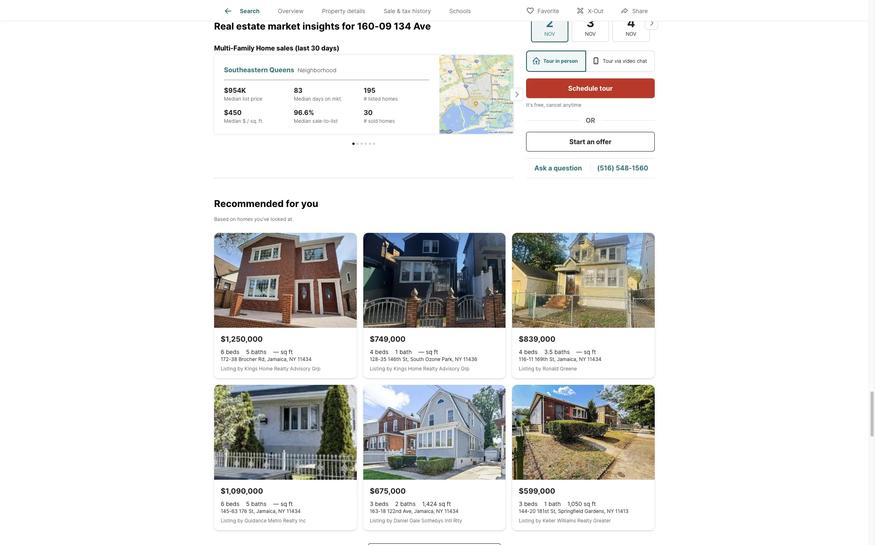 Task type: describe. For each thing, give the bounding box(es) containing it.
median for $954k
[[224, 96, 241, 102]]

ft up intl on the bottom right of page
[[447, 501, 451, 508]]

4 inside saturday 4 nov
[[628, 16, 636, 30]]

saturday
[[619, 9, 644, 15]]

slide 2 dot image
[[357, 143, 359, 145]]

multi-family home sales (last 30 days)
[[214, 44, 340, 52]]

11413
[[616, 509, 629, 515]]

96.6%
[[294, 109, 314, 117]]

by inside the 144-20 181st st, springfield gardens, ny 11413 listing by keller williams realty greater
[[536, 518, 542, 524]]

$749,000
[[370, 335, 406, 344]]

ny for $675,000
[[437, 509, 444, 515]]

image image
[[440, 55, 514, 134]]

beds for $1,090,000
[[226, 501, 240, 508]]

sale & tax history tab
[[375, 1, 441, 21]]

list inside $954k median list price
[[243, 96, 250, 102]]

overview
[[278, 8, 304, 15]]

5 for $1,090,000
[[246, 501, 250, 508]]

1 for $599,000
[[545, 501, 547, 508]]

sale-
[[313, 118, 324, 124]]

photo of 128-35 146th st, south ozone park, ny 11436 image
[[363, 233, 506, 328]]

ronald
[[543, 366, 559, 372]]

3 for $599,000
[[519, 501, 523, 508]]

video
[[623, 58, 636, 64]]

share
[[633, 7, 648, 14]]

home left sales
[[256, 44, 275, 52]]

$599,000
[[519, 487, 556, 496]]

homes for 195
[[383, 96, 398, 102]]

slide 3 dot image
[[361, 143, 363, 145]]

homes for 30
[[380, 118, 395, 124]]

schedule tour button
[[527, 79, 655, 98]]

rlty
[[454, 518, 463, 524]]

slide 4 dot image
[[365, 143, 367, 145]]

ft for $749,000
[[434, 349, 438, 356]]

photo of 116-11 169th st, jamaica, ny 11434 image
[[513, 233, 655, 328]]

ny for $839,000
[[580, 357, 586, 363]]

128-35 146th st, south ozone park, ny 11436 listing by kings home realty advisory grp
[[370, 357, 478, 372]]

nov for 3
[[586, 31, 596, 37]]

recommended for you
[[214, 198, 319, 210]]

1,050 sq ft
[[568, 501, 596, 508]]

guidance
[[245, 518, 267, 524]]

to-
[[324, 118, 331, 124]]

sq for $1,250,000
[[281, 349, 287, 356]]

springfield
[[559, 509, 584, 515]]

based on homes you've looked at.
[[214, 216, 294, 222]]

4 beds for $839,000
[[519, 349, 538, 356]]

$954k
[[224, 86, 246, 95]]

brocher
[[239, 357, 257, 363]]

or
[[586, 116, 596, 125]]

3 beds for $675,000
[[370, 501, 389, 508]]

free,
[[535, 102, 545, 108]]

$450 median $ / sq. ft.
[[224, 109, 264, 124]]

ny for $1,090,000
[[278, 509, 285, 515]]

163-18 122nd ave, jamaica, ny 11434 listing by daniel gale sothebys intl rlty
[[370, 509, 463, 524]]

116-11 169th st, jamaica, ny 11434 listing by ronald greene
[[519, 357, 602, 372]]

schedule tour
[[569, 84, 613, 93]]

09
[[379, 21, 392, 32]]

bath for $599,000
[[549, 501, 561, 508]]

— for $1,250,000
[[273, 349, 279, 356]]

35
[[381, 357, 387, 363]]

83 median days on mkt.
[[294, 86, 342, 102]]

$450
[[224, 109, 242, 117]]

0 vertical spatial for
[[342, 21, 355, 32]]

sq for $1,090,000
[[281, 501, 287, 508]]

median for 96.6%
[[294, 118, 311, 124]]

neighborhood
[[298, 67, 337, 74]]

0 vertical spatial 30
[[311, 44, 320, 52]]

start an offer button
[[527, 132, 655, 152]]

baths for $839,000
[[555, 349, 570, 356]]

5 for $1,250,000
[[246, 349, 250, 356]]

schools
[[450, 8, 471, 15]]

list box containing tour in person
[[527, 51, 655, 72]]

1 vertical spatial on
[[230, 216, 236, 222]]

st, for $749,000
[[403, 357, 409, 363]]

photo of 144-20 181st st, springfield gardens, ny 11413 image
[[513, 385, 655, 480]]

list inside 96.6% median sale-to-list
[[331, 118, 338, 124]]

realty inside 172-38 brocher rd, jamaica, ny 11434 listing by kings home realty advisory grp
[[274, 366, 289, 372]]

st, for $1,090,000
[[249, 509, 255, 515]]

real estate market insights for 160-09 134 ave
[[214, 21, 431, 32]]

by for $675,000
[[387, 518, 393, 524]]

169th
[[535, 357, 548, 363]]

overview tab
[[269, 1, 313, 21]]

6 beds for $1,250,000
[[221, 349, 240, 356]]

by for $1,250,000
[[238, 366, 243, 372]]

a
[[549, 164, 553, 173]]

by for $839,000
[[536, 366, 542, 372]]

tab list containing search
[[214, 0, 487, 21]]

11434 for $675,000
[[445, 509, 459, 515]]

photo of 163-18 122nd ave, jamaica, ny 11434 image
[[363, 385, 506, 480]]

friday
[[582, 9, 599, 15]]

145-63 176 st, jamaica, ny 11434 listing by guidance metro realty inc
[[221, 509, 306, 524]]

nov for 4
[[626, 31, 637, 37]]

realty inside the 144-20 181st st, springfield gardens, ny 11413 listing by keller williams realty greater
[[578, 518, 592, 524]]

sold
[[368, 118, 378, 124]]

30 inside 30 # sold homes
[[364, 109, 373, 117]]

/
[[247, 118, 249, 124]]

on inside 83 median days on mkt.
[[325, 96, 331, 102]]

days)
[[322, 44, 340, 52]]

listing inside 128-35 146th st, south ozone park, ny 11436 listing by kings home realty advisory grp
[[370, 366, 385, 372]]

ask
[[535, 164, 547, 173]]

mkt.
[[332, 96, 342, 102]]

listing for $1,250,000
[[221, 366, 236, 372]]

anytime
[[563, 102, 582, 108]]

days
[[313, 96, 324, 102]]

an
[[587, 138, 595, 146]]

145-
[[221, 509, 232, 515]]

listed
[[368, 96, 381, 102]]

greene
[[561, 366, 577, 372]]

listing for $675,000
[[370, 518, 385, 524]]

— for $839,000
[[577, 349, 583, 356]]

5 baths for $1,250,000
[[246, 349, 267, 356]]

baths for $1,250,000
[[251, 349, 267, 356]]

# for 30
[[364, 118, 367, 124]]

it's free, cancel anytime
[[527, 102, 582, 108]]

tax
[[403, 8, 411, 15]]

1,424
[[423, 501, 437, 508]]

— for $1,090,000
[[273, 501, 279, 508]]

cancel
[[547, 102, 562, 108]]

122nd
[[388, 509, 402, 515]]

172-
[[221, 357, 231, 363]]

3 inside friday 3 nov
[[587, 16, 595, 30]]

photo of 172-38 brocher rd, jamaica, ny 11434 image
[[214, 233, 357, 328]]

listing inside the 144-20 181st st, springfield gardens, ny 11413 listing by keller williams realty greater
[[519, 518, 535, 524]]

63
[[232, 509, 238, 515]]

thursday
[[537, 9, 563, 15]]

195 # listed homes
[[364, 86, 398, 102]]

ft for $839,000
[[592, 349, 597, 356]]

home inside 172-38 brocher rd, jamaica, ny 11434 listing by kings home realty advisory grp
[[259, 366, 273, 372]]

intl
[[445, 518, 452, 524]]

$675,000
[[370, 487, 406, 496]]

advisory inside 172-38 brocher rd, jamaica, ny 11434 listing by kings home realty advisory grp
[[290, 366, 311, 372]]

friday 3 nov
[[582, 9, 599, 37]]

tour
[[600, 84, 613, 93]]

family
[[234, 44, 255, 52]]

3.5
[[545, 349, 553, 356]]

sq for $839,000
[[584, 349, 591, 356]]

inc
[[299, 518, 306, 524]]

tour via video chat option
[[586, 51, 655, 72]]

slide 1 dot image
[[353, 143, 355, 145]]

queens
[[270, 66, 294, 74]]

(516)
[[598, 164, 615, 173]]

next image
[[645, 16, 659, 30]]

saturday 4 nov
[[619, 9, 644, 37]]

$1,090,000
[[221, 487, 263, 496]]



Task type: locate. For each thing, give the bounding box(es) containing it.
ny inside 145-63 176 st, jamaica, ny 11434 listing by guidance metro realty inc
[[278, 509, 285, 515]]

rd,
[[258, 357, 266, 363]]

looked
[[271, 216, 286, 222]]

sq right 1,424
[[439, 501, 446, 508]]

kings down the brocher on the bottom of page
[[245, 366, 258, 372]]

1 vertical spatial 5
[[246, 501, 250, 508]]

1 vertical spatial 5 baths
[[246, 501, 267, 508]]

1 horizontal spatial tour
[[603, 58, 614, 64]]

listing down 145-
[[221, 518, 236, 524]]

realty inside 145-63 176 st, jamaica, ny 11434 listing by guidance metro realty inc
[[283, 518, 298, 524]]

2 baths
[[395, 501, 416, 508]]

tab list
[[214, 0, 487, 21]]

2 horizontal spatial 3
[[587, 16, 595, 30]]

0 horizontal spatial 2
[[395, 501, 399, 508]]

83
[[294, 86, 303, 95]]

home
[[256, 44, 275, 52], [259, 366, 273, 372], [408, 366, 422, 372]]

11434 for $1,090,000
[[287, 509, 301, 515]]

# for 195
[[364, 96, 367, 102]]

listing down 116-
[[519, 366, 535, 372]]

home inside 128-35 146th st, south ozone park, ny 11436 listing by kings home realty advisory grp
[[408, 366, 422, 372]]

0 vertical spatial 1
[[395, 349, 398, 356]]

bath up 146th
[[400, 349, 412, 356]]

jamaica, right rd, on the bottom left
[[267, 357, 288, 363]]

grp inside 172-38 brocher rd, jamaica, ny 11434 listing by kings home realty advisory grp
[[312, 366, 321, 372]]

1 up 146th
[[395, 349, 398, 356]]

by inside 163-18 122nd ave, jamaica, ny 11434 listing by daniel gale sothebys intl rlty
[[387, 518, 393, 524]]

ave
[[414, 21, 431, 32]]

person
[[561, 58, 578, 64]]

30
[[311, 44, 320, 52], [364, 109, 373, 117]]

ny inside 128-35 146th st, south ozone park, ny 11436 listing by kings home realty advisory grp
[[455, 357, 462, 363]]

slide 6 dot image
[[373, 143, 376, 145]]

median down 96.6%
[[294, 118, 311, 124]]

5 baths up 145-63 176 st, jamaica, ny 11434 listing by guidance metro realty inc
[[246, 501, 267, 508]]

listing inside 145-63 176 st, jamaica, ny 11434 listing by guidance metro realty inc
[[221, 518, 236, 524]]

beds up 18
[[375, 501, 389, 508]]

property details tab
[[313, 1, 375, 21]]

baths
[[251, 349, 267, 356], [555, 349, 570, 356], [251, 501, 267, 508], [401, 501, 416, 508]]

548-
[[616, 164, 632, 173]]

1 horizontal spatial 3
[[519, 501, 523, 508]]

0 vertical spatial 2
[[546, 16, 554, 30]]

1 bath for $749,000
[[395, 349, 412, 356]]

4
[[628, 16, 636, 30], [370, 349, 374, 356], [519, 349, 523, 356]]

1 vertical spatial for
[[286, 198, 299, 210]]

3 nov from the left
[[626, 31, 637, 37]]

sale & tax history
[[384, 8, 431, 15]]

None button
[[531, 4, 569, 42], [572, 4, 610, 42], [613, 4, 650, 42], [531, 4, 569, 42], [572, 4, 610, 42], [613, 4, 650, 42]]

grp
[[312, 366, 321, 372], [461, 366, 470, 372]]

— sq ft for $749,000
[[419, 349, 438, 356]]

on left mkt.
[[325, 96, 331, 102]]

listing down 172-
[[221, 366, 236, 372]]

st, right 176 at the bottom left of page
[[249, 509, 255, 515]]

advisory inside 128-35 146th st, south ozone park, ny 11436 listing by kings home realty advisory grp
[[439, 366, 460, 372]]

$
[[243, 118, 246, 124]]

1 vertical spatial homes
[[380, 118, 395, 124]]

ny inside 163-18 122nd ave, jamaica, ny 11434 listing by daniel gale sothebys intl rlty
[[437, 509, 444, 515]]

carousel group
[[211, 53, 524, 145]]

by inside 145-63 176 st, jamaica, ny 11434 listing by guidance metro realty inc
[[238, 518, 243, 524]]

jamaica, for $839,000
[[557, 357, 578, 363]]

# inside 30 # sold homes
[[364, 118, 367, 124]]

0 horizontal spatial on
[[230, 216, 236, 222]]

2 # from the top
[[364, 118, 367, 124]]

3
[[587, 16, 595, 30], [370, 501, 374, 508], [519, 501, 523, 508]]

it's
[[527, 102, 533, 108]]

2 inside thursday 2 nov
[[546, 16, 554, 30]]

3 for $675,000
[[370, 501, 374, 508]]

$839,000
[[519, 335, 556, 344]]

11434 for $1,250,000
[[298, 357, 312, 363]]

listing down 163-
[[370, 518, 385, 524]]

median inside $450 median $ / sq. ft.
[[224, 118, 241, 124]]

144-
[[519, 509, 530, 515]]

0 vertical spatial 6
[[221, 349, 224, 356]]

nov down thursday
[[545, 31, 556, 37]]

greater
[[594, 518, 611, 524]]

recommended
[[214, 198, 284, 210]]

for down 'property details'
[[342, 21, 355, 32]]

4 down saturday
[[628, 16, 636, 30]]

1 horizontal spatial 30
[[364, 109, 373, 117]]

st, inside the 144-20 181st st, springfield gardens, ny 11413 listing by keller williams realty greater
[[551, 509, 557, 515]]

listing for $839,000
[[519, 366, 535, 372]]

0 vertical spatial 5 baths
[[246, 349, 267, 356]]

listing inside 172-38 brocher rd, jamaica, ny 11434 listing by kings home realty advisory grp
[[221, 366, 236, 372]]

4 beds up 11
[[519, 349, 538, 356]]

1 grp from the left
[[312, 366, 321, 372]]

— sq ft
[[273, 349, 293, 356], [419, 349, 438, 356], [577, 349, 597, 356], [273, 501, 293, 508]]

1 bath for $599,000
[[545, 501, 561, 508]]

2 nov from the left
[[586, 31, 596, 37]]

by down the brocher on the bottom of page
[[238, 366, 243, 372]]

5 up the brocher on the bottom of page
[[246, 349, 250, 356]]

you've
[[254, 216, 269, 222]]

baths up 145-63 176 st, jamaica, ny 11434 listing by guidance metro realty inc
[[251, 501, 267, 508]]

by for $1,090,000
[[238, 518, 243, 524]]

134
[[394, 21, 412, 32]]

1 vertical spatial #
[[364, 118, 367, 124]]

jamaica, inside 145-63 176 st, jamaica, ny 11434 listing by guidance metro realty inc
[[256, 509, 277, 515]]

median down $450
[[224, 118, 241, 124]]

30 right (last
[[311, 44, 320, 52]]

4 beds for $749,000
[[370, 349, 389, 356]]

0 vertical spatial 6 beds
[[221, 349, 240, 356]]

by inside 172-38 brocher rd, jamaica, ny 11434 listing by kings home realty advisory grp
[[238, 366, 243, 372]]

2 horizontal spatial 4
[[628, 16, 636, 30]]

1 horizontal spatial nov
[[586, 31, 596, 37]]

tour via video chat
[[603, 58, 648, 64]]

by inside 128-35 146th st, south ozone park, ny 11436 listing by kings home realty advisory grp
[[387, 366, 393, 372]]

— sq ft for $1,090,000
[[273, 501, 293, 508]]

11434 inside 145-63 176 st, jamaica, ny 11434 listing by guidance metro realty inc
[[287, 509, 301, 515]]

ny inside the 144-20 181st st, springfield gardens, ny 11413 listing by keller williams realty greater
[[607, 509, 614, 515]]

baths for $675,000
[[401, 501, 416, 508]]

bath for $749,000
[[400, 349, 412, 356]]

160-
[[357, 21, 379, 32]]

3 down friday on the top
[[587, 16, 595, 30]]

beds for $749,000
[[375, 349, 389, 356]]

2 4 beds from the left
[[519, 349, 538, 356]]

st, up the keller on the right bottom of the page
[[551, 509, 557, 515]]

start
[[570, 138, 586, 146]]

— up greene
[[577, 349, 583, 356]]

2 3 beds from the left
[[519, 501, 538, 508]]

1 horizontal spatial on
[[325, 96, 331, 102]]

median down the $954k
[[224, 96, 241, 102]]

#
[[364, 96, 367, 102], [364, 118, 367, 124]]

2 up 122nd
[[395, 501, 399, 508]]

2 grp from the left
[[461, 366, 470, 372]]

11434 inside 163-18 122nd ave, jamaica, ny 11434 listing by daniel gale sothebys intl rlty
[[445, 509, 459, 515]]

1 vertical spatial 1 bath
[[545, 501, 561, 508]]

195
[[364, 86, 376, 95]]

0 horizontal spatial 4
[[370, 349, 374, 356]]

ft up the gardens,
[[592, 501, 596, 508]]

home down rd, on the bottom left
[[259, 366, 273, 372]]

1 advisory from the left
[[290, 366, 311, 372]]

median inside $954k median list price
[[224, 96, 241, 102]]

realty inside 128-35 146th st, south ozone park, ny 11436 listing by kings home realty advisory grp
[[424, 366, 438, 372]]

2 advisory from the left
[[439, 366, 460, 372]]

0 horizontal spatial 3
[[370, 501, 374, 508]]

0 horizontal spatial bath
[[400, 349, 412, 356]]

1 horizontal spatial 4 beds
[[519, 349, 538, 356]]

jamaica, inside 172-38 brocher rd, jamaica, ny 11434 listing by kings home realty advisory grp
[[267, 357, 288, 363]]

jamaica, for $1,090,000
[[256, 509, 277, 515]]

for up at.
[[286, 198, 299, 210]]

6 beds for $1,090,000
[[221, 501, 240, 508]]

st, inside 128-35 146th st, south ozone park, ny 11436 listing by kings home realty advisory grp
[[403, 357, 409, 363]]

nov down friday on the top
[[586, 31, 596, 37]]

beds for $839,000
[[525, 349, 538, 356]]

0 vertical spatial homes
[[383, 96, 398, 102]]

# left 'sold'
[[364, 118, 367, 124]]

st, for $839,000
[[550, 357, 556, 363]]

1 vertical spatial 6
[[221, 501, 224, 508]]

details
[[348, 8, 366, 15]]

st, for $599,000
[[551, 509, 557, 515]]

1 horizontal spatial bath
[[549, 501, 561, 508]]

beds up 20 on the right of page
[[525, 501, 538, 508]]

sq up 116-11 169th st, jamaica, ny 11434 listing by ronald greene
[[584, 349, 591, 356]]

listing inside 116-11 169th st, jamaica, ny 11434 listing by ronald greene
[[519, 366, 535, 372]]

tour inside "option"
[[603, 58, 614, 64]]

6 up 172-
[[221, 349, 224, 356]]

jamaica, up greene
[[557, 357, 578, 363]]

0 horizontal spatial 4 beds
[[370, 349, 389, 356]]

favorite button
[[519, 2, 567, 19]]

st, inside 145-63 176 st, jamaica, ny 11434 listing by guidance metro realty inc
[[249, 509, 255, 515]]

beds for $675,000
[[375, 501, 389, 508]]

146th
[[388, 357, 401, 363]]

0 vertical spatial on
[[325, 96, 331, 102]]

sothebys
[[422, 518, 444, 524]]

1 6 from the top
[[221, 349, 224, 356]]

search
[[240, 8, 260, 15]]

3 up 163-
[[370, 501, 374, 508]]

— up 172-38 brocher rd, jamaica, ny 11434 listing by kings home realty advisory grp
[[273, 349, 279, 356]]

estate
[[236, 21, 266, 32]]

30 # sold homes
[[364, 109, 395, 124]]

0 horizontal spatial for
[[286, 198, 299, 210]]

jamaica, inside 116-11 169th st, jamaica, ny 11434 listing by ronald greene
[[557, 357, 578, 363]]

ny inside 116-11 169th st, jamaica, ny 11434 listing by ronald greene
[[580, 357, 586, 363]]

nov inside friday 3 nov
[[586, 31, 596, 37]]

by inside 116-11 169th st, jamaica, ny 11434 listing by ronald greene
[[536, 366, 542, 372]]

0 horizontal spatial nov
[[545, 31, 556, 37]]

ft for $1,250,000
[[289, 349, 293, 356]]

6 beds up 145-
[[221, 501, 240, 508]]

— sq ft up ozone
[[419, 349, 438, 356]]

— sq ft up metro at bottom
[[273, 501, 293, 508]]

list right sale-
[[331, 118, 338, 124]]

2
[[546, 16, 554, 30], [395, 501, 399, 508]]

1 6 beds from the top
[[221, 349, 240, 356]]

median for 83
[[294, 96, 311, 102]]

advisory
[[290, 366, 311, 372], [439, 366, 460, 372]]

20
[[530, 509, 536, 515]]

1 vertical spatial bath
[[549, 501, 561, 508]]

4 up 128-
[[370, 349, 374, 356]]

market
[[268, 21, 301, 32]]

by down 181st
[[536, 518, 542, 524]]

schools tab
[[441, 1, 480, 21]]

0 horizontal spatial 1
[[395, 349, 398, 356]]

kings inside 172-38 brocher rd, jamaica, ny 11434 listing by kings home realty advisory grp
[[245, 366, 258, 372]]

$954k median list price
[[224, 86, 263, 102]]

median inside 83 median days on mkt.
[[294, 96, 311, 102]]

ave,
[[403, 509, 413, 515]]

6 up 145-
[[221, 501, 224, 508]]

6 for $1,250,000
[[221, 349, 224, 356]]

128-
[[370, 357, 381, 363]]

median for $450
[[224, 118, 241, 124]]

baths for $1,090,000
[[251, 501, 267, 508]]

listing inside 163-18 122nd ave, jamaica, ny 11434 listing by daniel gale sothebys intl rlty
[[370, 518, 385, 524]]

insights
[[303, 21, 340, 32]]

1 horizontal spatial 1
[[545, 501, 547, 508]]

(516) 548-1560 link
[[598, 164, 649, 173]]

sq up 172-38 brocher rd, jamaica, ny 11434 listing by kings home realty advisory grp
[[281, 349, 287, 356]]

ask a question link
[[535, 164, 582, 173]]

— sq ft up greene
[[577, 349, 597, 356]]

listing down 144-
[[519, 518, 535, 524]]

0 horizontal spatial tour
[[544, 58, 555, 64]]

— up metro at bottom
[[273, 501, 279, 508]]

38
[[231, 357, 237, 363]]

1 4 beds from the left
[[370, 349, 389, 356]]

ft up 116-11 169th st, jamaica, ny 11434 listing by ronald greene
[[592, 349, 597, 356]]

ft for $1,090,000
[[289, 501, 293, 508]]

ft up ozone
[[434, 349, 438, 356]]

st, down 3.5 at right bottom
[[550, 357, 556, 363]]

96.6% median sale-to-list
[[294, 109, 338, 124]]

multi-
[[214, 44, 234, 52]]

jamaica, for $675,000
[[414, 509, 435, 515]]

nov inside thursday 2 nov
[[545, 31, 556, 37]]

3 beds for $599,000
[[519, 501, 538, 508]]

0 horizontal spatial 3 beds
[[370, 501, 389, 508]]

tour in person option
[[527, 51, 586, 72]]

baths up 116-11 169th st, jamaica, ny 11434 listing by ronald greene
[[555, 349, 570, 356]]

you
[[301, 198, 319, 210]]

1 vertical spatial 30
[[364, 109, 373, 117]]

sq up the gardens,
[[584, 501, 591, 508]]

0 horizontal spatial kings
[[245, 366, 258, 372]]

bath up 181st
[[549, 501, 561, 508]]

beds for $599,000
[[525, 501, 538, 508]]

1 5 from the top
[[246, 349, 250, 356]]

4 for $839,000
[[519, 349, 523, 356]]

photo of 145-63 176 st, jamaica, ny 11434 image
[[214, 385, 357, 480]]

homes right 'sold'
[[380, 118, 395, 124]]

5 baths for $1,090,000
[[246, 501, 267, 508]]

— sq ft for $839,000
[[577, 349, 597, 356]]

southeastern queens link
[[224, 65, 298, 75]]

start an offer
[[570, 138, 612, 146]]

homes
[[383, 96, 398, 102], [380, 118, 395, 124], [237, 216, 253, 222]]

3 beds up 144-
[[519, 501, 538, 508]]

nov for 2
[[545, 31, 556, 37]]

search link
[[224, 6, 260, 16]]

0 vertical spatial 5
[[246, 349, 250, 356]]

by down 176 at the bottom left of page
[[238, 518, 243, 524]]

2 5 baths from the top
[[246, 501, 267, 508]]

— sq ft up 172-38 brocher rd, jamaica, ny 11434 listing by kings home realty advisory grp
[[273, 349, 293, 356]]

1,050
[[568, 501, 583, 508]]

0 vertical spatial 1 bath
[[395, 349, 412, 356]]

1 vertical spatial list
[[331, 118, 338, 124]]

1 bath up 146th
[[395, 349, 412, 356]]

1 vertical spatial 6 beds
[[221, 501, 240, 508]]

st, inside 116-11 169th st, jamaica, ny 11434 listing by ronald greene
[[550, 357, 556, 363]]

schedule
[[569, 84, 599, 93]]

1 horizontal spatial 3 beds
[[519, 501, 538, 508]]

1 horizontal spatial advisory
[[439, 366, 460, 372]]

1 # from the top
[[364, 96, 367, 102]]

sq up metro at bottom
[[281, 501, 287, 508]]

1 horizontal spatial kings
[[394, 366, 407, 372]]

3 up 144-
[[519, 501, 523, 508]]

11434 inside 116-11 169th st, jamaica, ny 11434 listing by ronald greene
[[588, 357, 602, 363]]

slide 5 dot image
[[369, 143, 371, 145]]

based
[[214, 216, 229, 222]]

tour inside option
[[544, 58, 555, 64]]

price
[[251, 96, 263, 102]]

1 tour from the left
[[544, 58, 555, 64]]

1 horizontal spatial 2
[[546, 16, 554, 30]]

by down 122nd
[[387, 518, 393, 524]]

south
[[411, 357, 424, 363]]

for
[[342, 21, 355, 32], [286, 198, 299, 210]]

6
[[221, 349, 224, 356], [221, 501, 224, 508]]

sq for $749,000
[[426, 349, 433, 356]]

median inside 96.6% median sale-to-list
[[294, 118, 311, 124]]

beds for $1,250,000
[[226, 349, 240, 356]]

list left price
[[243, 96, 250, 102]]

list box
[[527, 51, 655, 72]]

0 horizontal spatial list
[[243, 96, 250, 102]]

5 up 176 at the bottom left of page
[[246, 501, 250, 508]]

nov down saturday
[[626, 31, 637, 37]]

home down south
[[408, 366, 422, 372]]

11434 inside 172-38 brocher rd, jamaica, ny 11434 listing by kings home realty advisory grp
[[298, 357, 312, 363]]

x-out button
[[570, 2, 611, 19]]

sale
[[384, 8, 396, 15]]

ft up 145-63 176 st, jamaica, ny 11434 listing by guidance metro realty inc
[[289, 501, 293, 508]]

question
[[554, 164, 582, 173]]

ft up 172-38 brocher rd, jamaica, ny 11434 listing by kings home realty advisory grp
[[289, 349, 293, 356]]

&
[[397, 8, 401, 15]]

median down the 83
[[294, 96, 311, 102]]

6 for $1,090,000
[[221, 501, 224, 508]]

1 horizontal spatial 1 bath
[[545, 501, 561, 508]]

1 3 beds from the left
[[370, 501, 389, 508]]

sq
[[281, 349, 287, 356], [426, 349, 433, 356], [584, 349, 591, 356], [281, 501, 287, 508], [439, 501, 446, 508], [584, 501, 591, 508]]

tour
[[544, 58, 555, 64], [603, 58, 614, 64]]

0 horizontal spatial 1 bath
[[395, 349, 412, 356]]

2 down thursday
[[546, 16, 554, 30]]

# left listed
[[364, 96, 367, 102]]

tour for tour in person
[[544, 58, 555, 64]]

baths up rd, on the bottom left
[[251, 349, 267, 356]]

2 6 beds from the top
[[221, 501, 240, 508]]

on right based
[[230, 216, 236, 222]]

— for $749,000
[[419, 349, 425, 356]]

by down 146th
[[387, 366, 393, 372]]

tour for tour via video chat
[[603, 58, 614, 64]]

1 kings from the left
[[245, 366, 258, 372]]

homes down the recommended
[[237, 216, 253, 222]]

4 beds up 128-
[[370, 349, 389, 356]]

southeastern queens neighborhood
[[224, 66, 337, 74]]

jamaica, down 1,424
[[414, 509, 435, 515]]

0 horizontal spatial 30
[[311, 44, 320, 52]]

sq.
[[250, 118, 257, 124]]

jamaica, inside 163-18 122nd ave, jamaica, ny 11434 listing by daniel gale sothebys intl rlty
[[414, 509, 435, 515]]

0 horizontal spatial grp
[[312, 366, 321, 372]]

homes inside 30 # sold homes
[[380, 118, 395, 124]]

grp inside 128-35 146th st, south ozone park, ny 11436 listing by kings home realty advisory grp
[[461, 366, 470, 372]]

3 beds up 163-
[[370, 501, 389, 508]]

daniel
[[394, 518, 408, 524]]

1 horizontal spatial 4
[[519, 349, 523, 356]]

1 for $749,000
[[395, 349, 398, 356]]

williams
[[557, 518, 577, 524]]

tour left in
[[544, 58, 555, 64]]

baths up the ave,
[[401, 501, 416, 508]]

1 horizontal spatial list
[[331, 118, 338, 124]]

2 vertical spatial homes
[[237, 216, 253, 222]]

0 vertical spatial bath
[[400, 349, 412, 356]]

2 6 from the top
[[221, 501, 224, 508]]

kings inside 128-35 146th st, south ozone park, ny 11436 listing by kings home realty advisory grp
[[394, 366, 407, 372]]

jamaica, for $1,250,000
[[267, 357, 288, 363]]

beds up 38
[[226, 349, 240, 356]]

1 nov from the left
[[545, 31, 556, 37]]

(516) 548-1560
[[598, 164, 649, 173]]

# inside 195 # listed homes
[[364, 96, 367, 102]]

st, right 146th
[[403, 357, 409, 363]]

6 beds up 38
[[221, 349, 240, 356]]

4 up 116-
[[519, 349, 523, 356]]

x-
[[588, 7, 594, 14]]

2 tour from the left
[[603, 58, 614, 64]]

181st
[[537, 509, 549, 515]]

homes right listed
[[383, 96, 398, 102]]

5 baths up rd, on the bottom left
[[246, 349, 267, 356]]

ny for $1,250,000
[[289, 357, 296, 363]]

beds up "35"
[[375, 349, 389, 356]]

— sq ft for $1,250,000
[[273, 349, 293, 356]]

0 vertical spatial #
[[364, 96, 367, 102]]

share button
[[614, 2, 655, 19]]

kings down 146th
[[394, 366, 407, 372]]

1 horizontal spatial for
[[342, 21, 355, 32]]

jamaica, up metro at bottom
[[256, 509, 277, 515]]

nov inside saturday 4 nov
[[626, 31, 637, 37]]

2 kings from the left
[[394, 366, 407, 372]]

2 horizontal spatial nov
[[626, 31, 637, 37]]

4 for $749,000
[[370, 349, 374, 356]]

tour left via
[[603, 58, 614, 64]]

11434 for $839,000
[[588, 357, 602, 363]]

0 vertical spatial list
[[243, 96, 250, 102]]

1 horizontal spatial grp
[[461, 366, 470, 372]]

5
[[246, 349, 250, 356], [246, 501, 250, 508]]

listing for $1,090,000
[[221, 518, 236, 524]]

ny inside 172-38 brocher rd, jamaica, ny 11434 listing by kings home realty advisory grp
[[289, 357, 296, 363]]

1
[[395, 349, 398, 356], [545, 501, 547, 508]]

1 5 baths from the top
[[246, 349, 267, 356]]

sq up ozone
[[426, 349, 433, 356]]

1 up 181st
[[545, 501, 547, 508]]

sales
[[277, 44, 294, 52]]

listing down 128-
[[370, 366, 385, 372]]

1 vertical spatial 2
[[395, 501, 399, 508]]

116-
[[519, 357, 529, 363]]

at.
[[288, 216, 294, 222]]

2 5 from the top
[[246, 501, 250, 508]]

homes inside 195 # listed homes
[[383, 96, 398, 102]]

1 bath up 181st
[[545, 501, 561, 508]]

30 up 'sold'
[[364, 109, 373, 117]]

beds up 63
[[226, 501, 240, 508]]

gardens,
[[585, 509, 606, 515]]

1 vertical spatial 1
[[545, 501, 547, 508]]

next image
[[510, 88, 524, 101]]

0 horizontal spatial advisory
[[290, 366, 311, 372]]

1560
[[632, 164, 649, 173]]

via
[[615, 58, 622, 64]]



Task type: vqa. For each thing, say whether or not it's contained in the screenshot.
5 baths
yes



